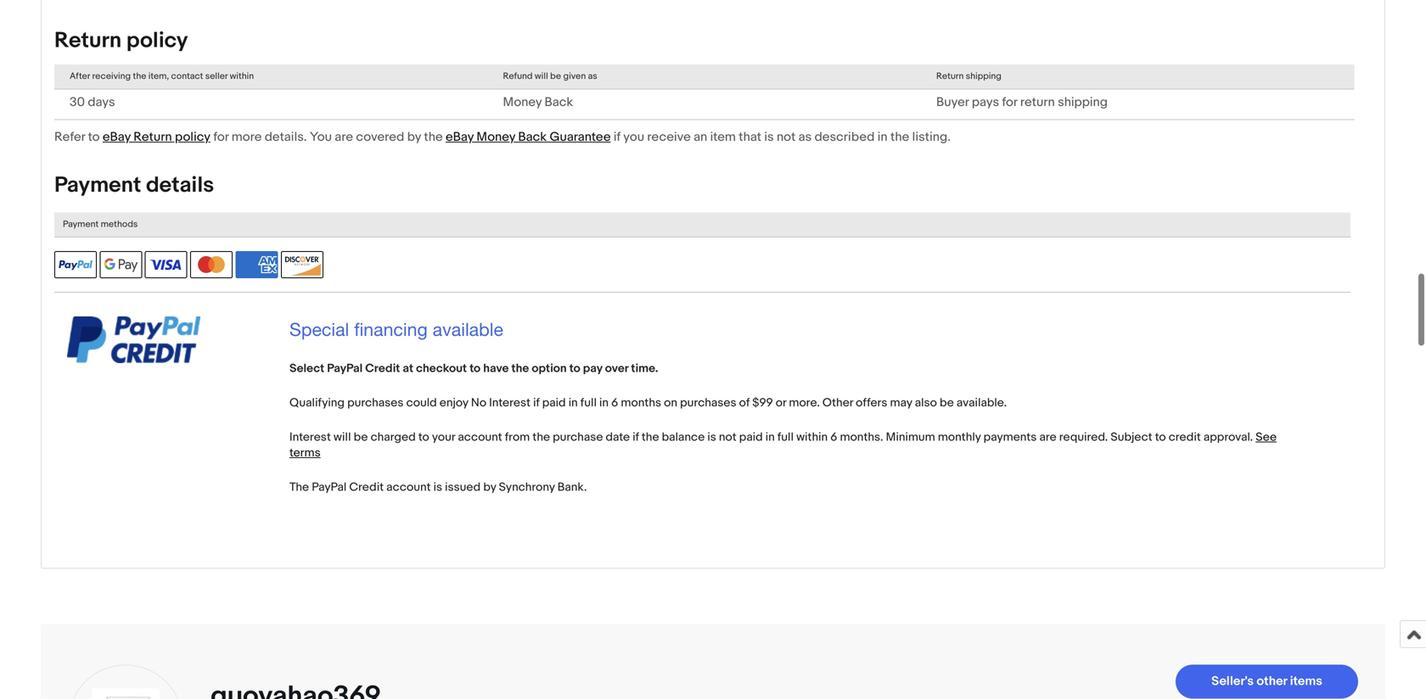 Task type: vqa. For each thing, say whether or not it's contained in the screenshot.
"offers"
yes



Task type: locate. For each thing, give the bounding box(es) containing it.
in
[[877, 129, 888, 145], [568, 396, 578, 410], [599, 396, 609, 410], [765, 430, 775, 445]]

0 horizontal spatial account
[[386, 481, 431, 495]]

return for return shipping
[[936, 71, 964, 82]]

will for interest
[[334, 430, 351, 445]]

1 horizontal spatial by
[[483, 481, 496, 495]]

1 horizontal spatial as
[[798, 129, 812, 145]]

0 horizontal spatial by
[[407, 129, 421, 145]]

6 left months
[[611, 396, 618, 410]]

0 horizontal spatial paid
[[542, 396, 566, 410]]

1 horizontal spatial full
[[777, 430, 794, 445]]

0 horizontal spatial purchases
[[347, 396, 404, 410]]

return up after
[[54, 28, 122, 54]]

paypal right the
[[312, 481, 346, 495]]

checkout
[[416, 361, 467, 376]]

0 vertical spatial back
[[545, 95, 573, 110]]

guoyahao369 image
[[92, 689, 160, 699]]

0 horizontal spatial full
[[580, 396, 597, 410]]

to left credit
[[1155, 430, 1166, 445]]

the right covered
[[424, 129, 443, 145]]

0 vertical spatial be
[[550, 71, 561, 82]]

1 horizontal spatial purchases
[[680, 396, 736, 410]]

not right that
[[777, 129, 796, 145]]

ebay
[[103, 129, 131, 145], [446, 129, 474, 145]]

0 horizontal spatial for
[[213, 129, 229, 145]]

0 horizontal spatial are
[[335, 129, 353, 145]]

0 vertical spatial for
[[1002, 95, 1017, 110]]

if down option
[[533, 396, 540, 410]]

shipping
[[966, 71, 1002, 82], [1058, 95, 1108, 110]]

1 vertical spatial within
[[796, 430, 828, 445]]

paid
[[542, 396, 566, 410], [739, 430, 763, 445]]

methods
[[101, 219, 138, 230]]

not right balance
[[719, 430, 737, 445]]

0 horizontal spatial within
[[230, 71, 254, 82]]

american express image
[[236, 251, 278, 278]]

are left required.
[[1039, 430, 1056, 445]]

money back
[[503, 95, 573, 110]]

ebay return policy link
[[103, 129, 210, 145]]

by right issued
[[483, 481, 496, 495]]

0 horizontal spatial shipping
[[966, 71, 1002, 82]]

1 vertical spatial interest
[[289, 430, 331, 445]]

you
[[310, 129, 332, 145]]

1 horizontal spatial interest
[[489, 396, 531, 410]]

is left issued
[[433, 481, 442, 495]]

0 vertical spatial shipping
[[966, 71, 1002, 82]]

see
[[1256, 430, 1277, 445]]

return policy
[[54, 28, 188, 54]]

0 vertical spatial paypal
[[327, 361, 363, 376]]

1 vertical spatial account
[[386, 481, 431, 495]]

paid down of
[[739, 430, 763, 445]]

0 vertical spatial will
[[535, 71, 548, 82]]

account down charged
[[386, 481, 431, 495]]

interest up terms
[[289, 430, 331, 445]]

payment left methods
[[63, 219, 99, 230]]

full
[[580, 396, 597, 410], [777, 430, 794, 445]]

0 vertical spatial policy
[[126, 28, 188, 54]]

policy up item,
[[126, 28, 188, 54]]

be right also
[[940, 396, 954, 410]]

for
[[1002, 95, 1017, 110], [213, 129, 229, 145]]

will right refund
[[535, 71, 548, 82]]

1 vertical spatial by
[[483, 481, 496, 495]]

google pay image
[[100, 251, 142, 278]]

item
[[710, 129, 736, 145]]

1 vertical spatial credit
[[349, 481, 384, 495]]

account
[[458, 430, 502, 445], [386, 481, 431, 495]]

1 ebay from the left
[[103, 129, 131, 145]]

interest
[[489, 396, 531, 410], [289, 430, 331, 445]]

paid down option
[[542, 396, 566, 410]]

1 vertical spatial return
[[936, 71, 964, 82]]

be left charged
[[354, 430, 368, 445]]

2 ebay from the left
[[446, 129, 474, 145]]

by
[[407, 129, 421, 145], [483, 481, 496, 495]]

special financing available
[[289, 319, 503, 340]]

payment up the 'payment methods'
[[54, 172, 141, 199]]

pay
[[583, 361, 602, 376]]

shipping up pays
[[966, 71, 1002, 82]]

is right balance
[[707, 430, 716, 445]]

1 vertical spatial paid
[[739, 430, 763, 445]]

be
[[550, 71, 561, 82], [940, 396, 954, 410], [354, 430, 368, 445]]

ebay right covered
[[446, 129, 474, 145]]

time.
[[631, 361, 658, 376]]

money
[[503, 95, 542, 110], [477, 129, 515, 145]]

are right 'you'
[[335, 129, 353, 145]]

for right pays
[[1002, 95, 1017, 110]]

1 vertical spatial back
[[518, 129, 547, 145]]

refer to ebay return policy for more details. you are covered by the ebay money back guarantee if you receive an item that is not as described in the listing.
[[54, 129, 951, 145]]

2 vertical spatial if
[[633, 430, 639, 445]]

2 vertical spatial return
[[134, 129, 172, 145]]

to right refer
[[88, 129, 100, 145]]

1 vertical spatial policy
[[175, 129, 210, 145]]

be left given
[[550, 71, 561, 82]]

return up payment details
[[134, 129, 172, 145]]

credit
[[365, 361, 400, 376], [349, 481, 384, 495]]

0 vertical spatial paid
[[542, 396, 566, 410]]

credit
[[1169, 430, 1201, 445]]

1 vertical spatial paypal
[[312, 481, 346, 495]]

0 vertical spatial is
[[764, 129, 774, 145]]

available
[[433, 319, 503, 340]]

1 horizontal spatial ebay
[[446, 129, 474, 145]]

account down no on the left bottom of the page
[[458, 430, 502, 445]]

the right date
[[642, 430, 659, 445]]

back down money back
[[518, 129, 547, 145]]

within down more.
[[796, 430, 828, 445]]

0 horizontal spatial be
[[354, 430, 368, 445]]

30
[[70, 95, 85, 110]]

in down '$99'
[[765, 430, 775, 445]]

is right that
[[764, 129, 774, 145]]

will down qualifying
[[334, 430, 351, 445]]

purchases up charged
[[347, 396, 404, 410]]

policy up details
[[175, 129, 210, 145]]

is
[[764, 129, 774, 145], [707, 430, 716, 445], [433, 481, 442, 495]]

1 vertical spatial shipping
[[1058, 95, 1108, 110]]

as right given
[[588, 71, 597, 82]]

0 vertical spatial are
[[335, 129, 353, 145]]

0 vertical spatial return
[[54, 28, 122, 54]]

policy
[[126, 28, 188, 54], [175, 129, 210, 145]]

paypal for the
[[312, 481, 346, 495]]

refund will be given as
[[503, 71, 597, 82]]

1 horizontal spatial will
[[535, 71, 548, 82]]

will
[[535, 71, 548, 82], [334, 430, 351, 445]]

charged
[[371, 430, 416, 445]]

paypal right select
[[327, 361, 363, 376]]

1 horizontal spatial if
[[614, 129, 620, 145]]

or
[[776, 396, 786, 410]]

2 vertical spatial be
[[354, 430, 368, 445]]

0 horizontal spatial will
[[334, 430, 351, 445]]

receive
[[647, 129, 691, 145]]

1 horizontal spatial account
[[458, 430, 502, 445]]

interest right no on the left bottom of the page
[[489, 396, 531, 410]]

synchrony
[[499, 481, 555, 495]]

special
[[289, 319, 349, 340]]

credit down charged
[[349, 481, 384, 495]]

6
[[611, 396, 618, 410], [830, 430, 837, 445]]

1 vertical spatial not
[[719, 430, 737, 445]]

0 vertical spatial within
[[230, 71, 254, 82]]

2 horizontal spatial is
[[764, 129, 774, 145]]

as
[[588, 71, 597, 82], [798, 129, 812, 145]]

if
[[614, 129, 620, 145], [533, 396, 540, 410], [633, 430, 639, 445]]

option
[[532, 361, 567, 376]]

0 horizontal spatial 6
[[611, 396, 618, 410]]

1 vertical spatial full
[[777, 430, 794, 445]]

0 vertical spatial not
[[777, 129, 796, 145]]

money down refund
[[503, 95, 542, 110]]

return
[[54, 28, 122, 54], [936, 71, 964, 82], [134, 129, 172, 145]]

$99
[[752, 396, 773, 410]]

0 vertical spatial money
[[503, 95, 542, 110]]

1 horizontal spatial 6
[[830, 430, 837, 445]]

as left described
[[798, 129, 812, 145]]

could
[[406, 396, 437, 410]]

money down money back
[[477, 129, 515, 145]]

0 vertical spatial payment
[[54, 172, 141, 199]]

0 vertical spatial credit
[[365, 361, 400, 376]]

2 horizontal spatial return
[[936, 71, 964, 82]]

return up buyer
[[936, 71, 964, 82]]

refund
[[503, 71, 533, 82]]

at
[[403, 361, 413, 376]]

1 horizontal spatial paid
[[739, 430, 763, 445]]

0 horizontal spatial return
[[54, 28, 122, 54]]

1 vertical spatial are
[[1039, 430, 1056, 445]]

back
[[545, 95, 573, 110], [518, 129, 547, 145]]

approval.
[[1204, 430, 1253, 445]]

1 horizontal spatial for
[[1002, 95, 1017, 110]]

ebay down days at the left top of the page
[[103, 129, 131, 145]]

1 vertical spatial will
[[334, 430, 351, 445]]

if right date
[[633, 430, 639, 445]]

1 vertical spatial for
[[213, 129, 229, 145]]

no
[[471, 396, 486, 410]]

purchases
[[347, 396, 404, 410], [680, 396, 736, 410]]

1 vertical spatial payment
[[63, 219, 99, 230]]

interest will be charged to your account from the purchase date if the balance is not paid in full within 6 months. minimum monthly payments are required. subject to credit approval.
[[289, 430, 1256, 445]]

1 horizontal spatial be
[[550, 71, 561, 82]]

0 horizontal spatial ebay
[[103, 129, 131, 145]]

back down the refund will be given as at the left top of page
[[545, 95, 573, 110]]

0 vertical spatial if
[[614, 129, 620, 145]]

the
[[289, 481, 309, 495]]

1 horizontal spatial is
[[707, 430, 716, 445]]

paypal
[[327, 361, 363, 376], [312, 481, 346, 495]]

shipping right return at the top right of the page
[[1058, 95, 1108, 110]]

are
[[335, 129, 353, 145], [1039, 430, 1056, 445]]

other
[[1257, 674, 1287, 689]]

0 vertical spatial 6
[[611, 396, 618, 410]]

0 horizontal spatial interest
[[289, 430, 331, 445]]

6 left the months.
[[830, 430, 837, 445]]

purchases left of
[[680, 396, 736, 410]]

will for refund
[[535, 71, 548, 82]]

of
[[739, 396, 750, 410]]

if left you
[[614, 129, 620, 145]]

0 horizontal spatial is
[[433, 481, 442, 495]]

visa image
[[145, 251, 187, 278]]

0 horizontal spatial as
[[588, 71, 597, 82]]

refer
[[54, 129, 85, 145]]

days
[[88, 95, 115, 110]]

the left item,
[[133, 71, 146, 82]]

for left more
[[213, 129, 229, 145]]

full down or
[[777, 430, 794, 445]]

within right seller
[[230, 71, 254, 82]]

the
[[133, 71, 146, 82], [424, 129, 443, 145], [890, 129, 909, 145], [511, 361, 529, 376], [533, 430, 550, 445], [642, 430, 659, 445]]

1 vertical spatial if
[[533, 396, 540, 410]]

full down the pay
[[580, 396, 597, 410]]

1 horizontal spatial are
[[1039, 430, 1056, 445]]

0 vertical spatial as
[[588, 71, 597, 82]]

1 vertical spatial be
[[940, 396, 954, 410]]

by right covered
[[407, 129, 421, 145]]

within
[[230, 71, 254, 82], [796, 430, 828, 445]]

terms
[[289, 446, 321, 461]]

credit left at
[[365, 361, 400, 376]]



Task type: describe. For each thing, give the bounding box(es) containing it.
2 horizontal spatial be
[[940, 396, 954, 410]]

1 horizontal spatial not
[[777, 129, 796, 145]]

have
[[483, 361, 509, 376]]

items
[[1290, 674, 1322, 689]]

payment for payment details
[[54, 172, 141, 199]]

an
[[694, 129, 707, 145]]

2 vertical spatial is
[[433, 481, 442, 495]]

seller
[[205, 71, 228, 82]]

paypal image
[[54, 251, 97, 278]]

seller's other items link
[[1176, 665, 1358, 699]]

bank.
[[557, 481, 587, 495]]

more.
[[789, 396, 820, 410]]

credit for account
[[349, 481, 384, 495]]

contact
[[171, 71, 203, 82]]

return shipping
[[936, 71, 1002, 82]]

guarantee
[[550, 129, 611, 145]]

ebay money back guarantee link
[[446, 129, 611, 145]]

2 horizontal spatial if
[[633, 430, 639, 445]]

be for refund will be given as
[[550, 71, 561, 82]]

0 horizontal spatial if
[[533, 396, 540, 410]]

purchase
[[553, 430, 603, 445]]

master card image
[[190, 251, 233, 278]]

1 horizontal spatial return
[[134, 129, 172, 145]]

in right described
[[877, 129, 888, 145]]

see terms link
[[289, 430, 1277, 461]]

buyer
[[936, 95, 969, 110]]

available.
[[957, 396, 1007, 410]]

the left listing.
[[890, 129, 909, 145]]

30 days
[[70, 95, 115, 110]]

over
[[605, 361, 628, 376]]

1 vertical spatial is
[[707, 430, 716, 445]]

months.
[[840, 430, 883, 445]]

in down the pay
[[599, 396, 609, 410]]

select paypal credit at checkout to have the option to pay over time.
[[289, 361, 658, 376]]

payment methods
[[63, 219, 138, 230]]

1 horizontal spatial within
[[796, 430, 828, 445]]

subject
[[1111, 430, 1152, 445]]

in up the purchase
[[568, 396, 578, 410]]

issued
[[445, 481, 481, 495]]

that
[[739, 129, 761, 145]]

after receiving the item, contact seller within
[[70, 71, 254, 82]]

monthly
[[938, 430, 981, 445]]

discover image
[[281, 251, 323, 278]]

paypal for select
[[327, 361, 363, 376]]

select
[[289, 361, 324, 376]]

from
[[505, 430, 530, 445]]

balance
[[662, 430, 705, 445]]

after
[[70, 71, 90, 82]]

1 vertical spatial 6
[[830, 430, 837, 445]]

to left have
[[470, 361, 481, 376]]

details
[[146, 172, 214, 199]]

1 purchases from the left
[[347, 396, 404, 410]]

payment for payment methods
[[63, 219, 99, 230]]

listing.
[[912, 129, 951, 145]]

the right have
[[511, 361, 529, 376]]

0 horizontal spatial not
[[719, 430, 737, 445]]

buyer pays for return shipping
[[936, 95, 1108, 110]]

qualifying
[[289, 396, 345, 410]]

given
[[563, 71, 586, 82]]

covered
[[356, 129, 404, 145]]

1 vertical spatial money
[[477, 129, 515, 145]]

0 vertical spatial interest
[[489, 396, 531, 410]]

qualifying purchases could enjoy no interest if paid in full in 6 months on purchases of $99 or more. other offers may also be available.
[[289, 396, 1007, 410]]

minimum
[[886, 430, 935, 445]]

payment details
[[54, 172, 214, 199]]

offers
[[856, 396, 887, 410]]

0 vertical spatial full
[[580, 396, 597, 410]]

to left your
[[418, 430, 429, 445]]

1 horizontal spatial shipping
[[1058, 95, 1108, 110]]

required.
[[1059, 430, 1108, 445]]

on
[[664, 396, 677, 410]]

also
[[915, 396, 937, 410]]

other
[[822, 396, 853, 410]]

receiving
[[92, 71, 131, 82]]

the right from
[[533, 430, 550, 445]]

described
[[815, 129, 875, 145]]

payments
[[983, 430, 1037, 445]]

details.
[[265, 129, 307, 145]]

1 vertical spatial as
[[798, 129, 812, 145]]

more
[[232, 129, 262, 145]]

financing
[[354, 319, 428, 340]]

0 vertical spatial account
[[458, 430, 502, 445]]

be for interest will be charged to your account from the purchase date if the balance is not paid in full within 6 months. minimum monthly payments are required. subject to credit approval.
[[354, 430, 368, 445]]

you
[[623, 129, 644, 145]]

2 purchases from the left
[[680, 396, 736, 410]]

credit for at
[[365, 361, 400, 376]]

item,
[[148, 71, 169, 82]]

pays
[[972, 95, 999, 110]]

seller's
[[1211, 674, 1254, 689]]

to left the pay
[[569, 361, 580, 376]]

0 vertical spatial by
[[407, 129, 421, 145]]

your
[[432, 430, 455, 445]]

the paypal credit account is issued by synchrony bank.
[[289, 481, 587, 495]]

may
[[890, 396, 912, 410]]

return
[[1020, 95, 1055, 110]]

date
[[606, 430, 630, 445]]

seller's other items
[[1211, 674, 1322, 689]]

see terms
[[289, 430, 1277, 461]]

months
[[621, 396, 661, 410]]

enjoy
[[439, 396, 468, 410]]

return for return policy
[[54, 28, 122, 54]]



